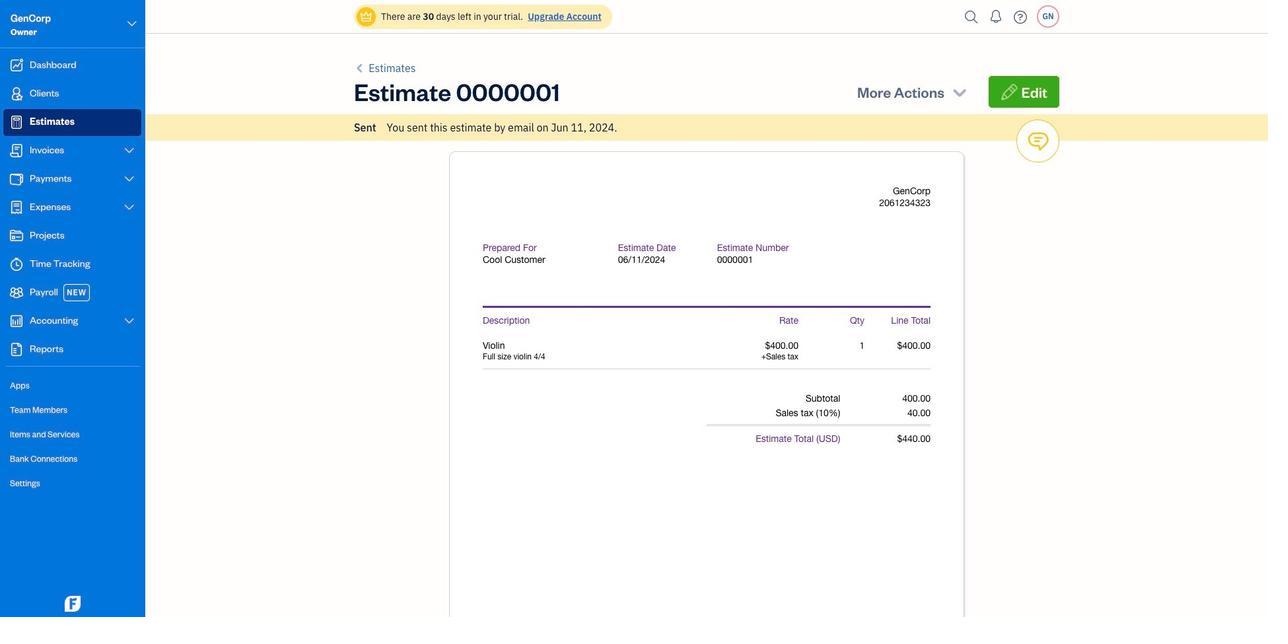 Task type: describe. For each thing, give the bounding box(es) containing it.
chevronleft image
[[354, 60, 366, 76]]

estimate image
[[9, 116, 24, 129]]

chart image
[[9, 315, 24, 328]]

chevron large down image for expense image
[[123, 202, 135, 213]]

pencil image
[[1001, 83, 1019, 101]]

expense image
[[9, 201, 24, 214]]

freshbooks image
[[62, 596, 83, 612]]

crown image
[[360, 10, 373, 23]]

project image
[[9, 229, 24, 243]]

report image
[[9, 343, 24, 356]]



Task type: locate. For each thing, give the bounding box(es) containing it.
chevron large down image for chart image
[[123, 316, 135, 326]]

search image
[[962, 7, 983, 27]]

invoice image
[[9, 144, 24, 157]]

chevrondown image
[[951, 83, 969, 101]]

main element
[[0, 0, 178, 617]]

Send a message text field
[[386, 57, 1058, 86]]

chevron large down image
[[126, 16, 138, 32], [123, 145, 135, 156], [123, 174, 135, 184], [123, 202, 135, 213], [123, 316, 135, 326]]

dashboard image
[[9, 59, 24, 72]]

client image
[[9, 87, 24, 100]]

payment image
[[9, 172, 24, 186]]

notifications image
[[986, 3, 1007, 30]]

go to help image
[[1011, 7, 1032, 27]]

team image
[[9, 286, 24, 299]]

chevron large down image for payment icon
[[123, 174, 135, 184]]

view comments image
[[1028, 120, 1050, 162]]

timer image
[[9, 258, 24, 271]]

chevron large down image for invoice icon
[[123, 145, 135, 156]]



Task type: vqa. For each thing, say whether or not it's contained in the screenshot.
chevron large down icon corresponding to EXPENSE image
yes



